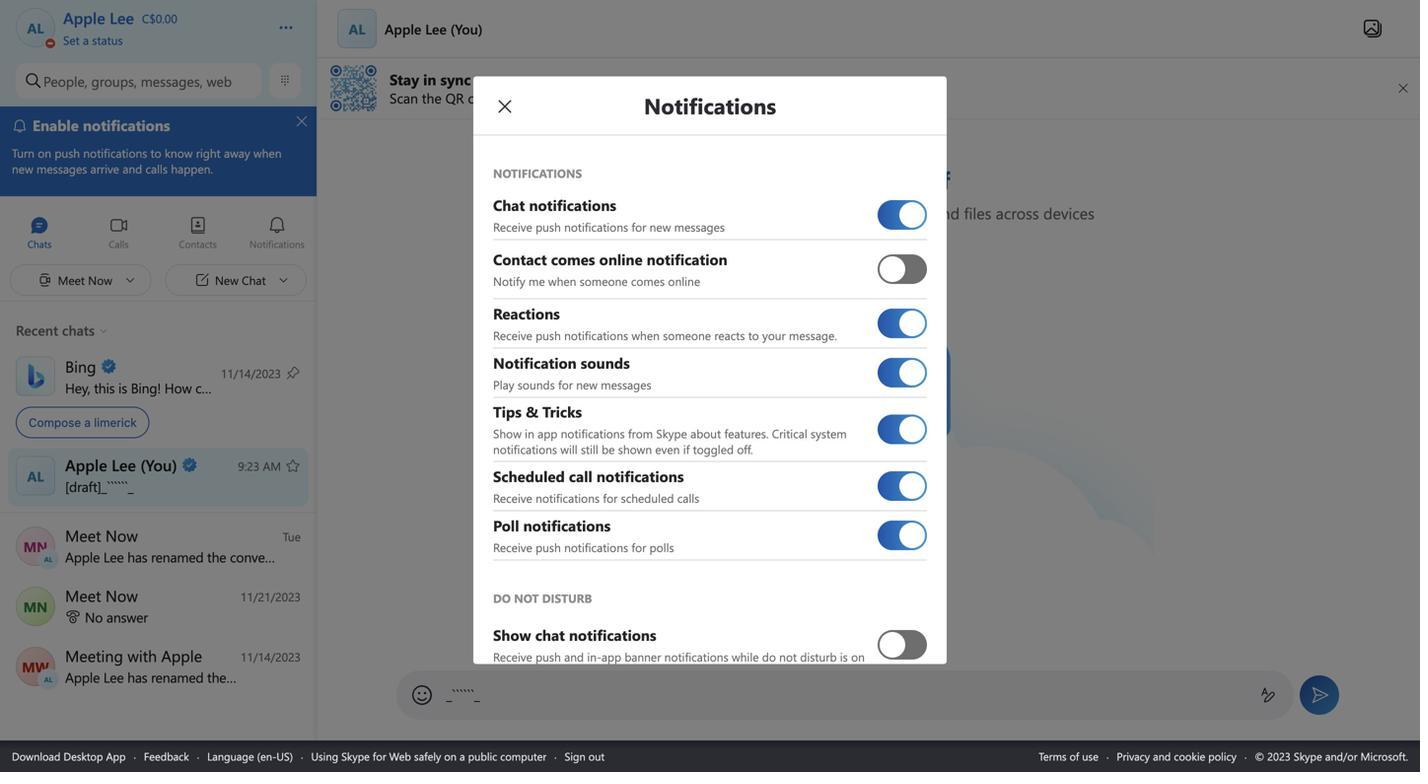 Task type: vqa. For each thing, say whether or not it's contained in the screenshot.
No
yes



Task type: locate. For each thing, give the bounding box(es) containing it.
0 horizontal spatial skype
[[341, 749, 370, 764]]

0 vertical spatial when
[[548, 273, 577, 289]]

use
[[1083, 749, 1099, 764]]

2 push from the top
[[536, 328, 561, 343]]

1 horizontal spatial messages
[[674, 219, 725, 235]]

app right in
[[538, 426, 558, 442]]

for right sounds on the left
[[558, 377, 573, 393]]

skype
[[656, 426, 687, 442], [341, 749, 370, 764]]

receive push notifications for new messages
[[493, 219, 725, 235]]

when down comes
[[632, 328, 660, 343]]

1 horizontal spatial new
[[650, 219, 671, 235]]

off.
[[737, 442, 753, 457]]

answer
[[106, 608, 148, 626]]

1 vertical spatial a
[[84, 416, 91, 430]]

receive for receive push notifications for polls
[[493, 540, 533, 555]]

polls
[[650, 540, 674, 555]]

3 push from the top
[[536, 540, 561, 555]]

on right disturb
[[851, 649, 865, 665]]

terms of use
[[1039, 749, 1099, 764]]

this
[[94, 379, 115, 397]]

in
[[525, 426, 535, 442]]

terms of use link
[[1039, 749, 1099, 764]]

when right me
[[548, 273, 577, 289]]

skype right from
[[656, 426, 687, 442]]

will
[[561, 442, 578, 457]]

receive up notify
[[493, 219, 533, 235]]

a for set
[[83, 32, 89, 48]]

0 horizontal spatial new
[[576, 377, 598, 393]]

1 horizontal spatial app
[[602, 649, 622, 665]]

reacts
[[715, 328, 745, 343]]

people, groups, messages, web button
[[16, 63, 261, 99]]

computer
[[500, 749, 547, 764]]

2 receive from the top
[[493, 328, 533, 343]]

today?
[[282, 379, 321, 397]]

out
[[589, 749, 605, 764]]

show in app notifications from skype about features. critical system notifications will still be shown even if toggled off.
[[493, 426, 850, 457]]

1 push from the top
[[536, 219, 561, 235]]

receive
[[493, 219, 533, 235], [493, 328, 533, 343], [493, 490, 533, 506], [493, 540, 533, 555], [493, 649, 533, 665]]

shown
[[618, 442, 652, 457]]

messages up online
[[674, 219, 725, 235]]

when
[[548, 273, 577, 289], [632, 328, 660, 343]]

1 receive from the top
[[493, 219, 533, 235]]

0 horizontal spatial someone
[[580, 273, 628, 289]]

1 horizontal spatial someone
[[663, 328, 711, 343]]

public
[[468, 749, 497, 764]]

groups,
[[91, 72, 137, 90]]

0 horizontal spatial is
[[118, 379, 127, 397]]

new
[[650, 219, 671, 235], [576, 377, 598, 393]]

a inside button
[[83, 32, 89, 48]]

0 horizontal spatial when
[[548, 273, 577, 289]]

for left web on the left of page
[[373, 749, 386, 764]]

for
[[632, 219, 647, 235], [558, 377, 573, 393], [603, 490, 618, 506], [632, 540, 647, 555], [373, 749, 386, 764]]

no answer button
[[0, 579, 317, 637]]

download
[[12, 749, 61, 764]]

someone
[[580, 273, 628, 289], [663, 328, 711, 343]]

from
[[628, 426, 653, 442]]

is right disturb
[[840, 649, 848, 665]]

tab list
[[0, 207, 317, 261]]

a for compose
[[84, 416, 91, 430]]

no answer
[[85, 608, 148, 626]]

1 vertical spatial messages
[[601, 377, 652, 393]]

comes
[[631, 273, 665, 289]]

1 vertical spatial skype
[[341, 749, 370, 764]]

receive down receive notifications for scheduled calls
[[493, 540, 533, 555]]

on right safely
[[444, 749, 457, 764]]

web
[[389, 749, 411, 764]]

app
[[106, 749, 126, 764]]

disturb
[[800, 649, 837, 665]]

limerick
[[94, 416, 137, 430]]

0 horizontal spatial on
[[444, 749, 457, 764]]

privacy and cookie policy
[[1117, 749, 1237, 764]]

app left banner
[[602, 649, 622, 665]]

receive left in-
[[493, 649, 533, 665]]

new right sounds on the left
[[576, 377, 598, 393]]

5 receive from the top
[[493, 649, 533, 665]]

push down receive notifications for scheduled calls
[[536, 540, 561, 555]]

push up me
[[536, 219, 561, 235]]

a left limerick
[[84, 416, 91, 430]]

4 receive from the top
[[493, 540, 533, 555]]

someone left comes
[[580, 273, 628, 289]]

notifications
[[564, 219, 629, 235], [564, 328, 629, 343], [561, 426, 625, 442], [493, 442, 557, 457], [536, 490, 600, 506], [564, 540, 629, 555], [665, 649, 729, 665]]

push up sounds on the left
[[536, 328, 561, 343]]

push left in-
[[536, 649, 561, 665]]

receive down show in the left bottom of the page
[[493, 490, 533, 506]]

Contact comes online notification, Notify me when someone comes online checkbox
[[878, 247, 927, 292]]

notifications left from
[[561, 426, 625, 442]]

notifications down receive notifications for scheduled calls
[[564, 540, 629, 555]]

1 vertical spatial when
[[632, 328, 660, 343]]

4 push from the top
[[536, 649, 561, 665]]

how
[[165, 379, 192, 397]]

toggled
[[693, 442, 734, 457]]

1 horizontal spatial when
[[632, 328, 660, 343]]

app inside show in app notifications from skype about features. critical system notifications will still be shown even if toggled off.
[[538, 426, 558, 442]]

0 horizontal spatial app
[[538, 426, 558, 442]]

bing
[[131, 379, 157, 397]]

someone left reacts
[[663, 328, 711, 343]]

0 horizontal spatial and
[[564, 649, 584, 665]]

messages
[[674, 219, 725, 235], [601, 377, 652, 393]]

!
[[157, 379, 161, 397]]

notifications down the will
[[536, 490, 600, 506]]

0 vertical spatial is
[[118, 379, 127, 397]]

[draft]_``````_ button
[[0, 448, 317, 507]]

not
[[780, 649, 797, 665]]

and left in-
[[564, 649, 584, 665]]

on
[[851, 649, 865, 665], [444, 749, 457, 764]]

for for play sounds for new messages
[[558, 377, 573, 393]]

1 horizontal spatial and
[[1153, 749, 1171, 764]]

push
[[536, 219, 561, 235], [536, 328, 561, 343], [536, 540, 561, 555], [536, 649, 561, 665]]

0 vertical spatial app
[[538, 426, 558, 442]]

about
[[691, 426, 721, 442]]

set
[[63, 32, 80, 48]]

calls
[[678, 490, 700, 506]]

0 vertical spatial a
[[83, 32, 89, 48]]

a right set
[[83, 32, 89, 48]]

for left scheduled
[[603, 490, 618, 506]]

receive up play
[[493, 328, 533, 343]]

1 horizontal spatial is
[[840, 649, 848, 665]]

1 horizontal spatial skype
[[656, 426, 687, 442]]

1 horizontal spatial on
[[851, 649, 865, 665]]

compose
[[29, 416, 81, 430]]

using skype for web safely on a public computer link
[[311, 749, 547, 764]]

0 vertical spatial new
[[650, 219, 671, 235]]

sign
[[565, 749, 586, 764]]

a left public
[[460, 749, 465, 764]]

is right this
[[118, 379, 127, 397]]

messages up from
[[601, 377, 652, 393]]

is
[[118, 379, 127, 397], [840, 649, 848, 665]]

using skype for web safely on a public computer
[[311, 749, 547, 764]]

skype right using
[[341, 749, 370, 764]]

status
[[92, 32, 123, 48]]

[draft]_``````_
[[65, 478, 133, 496]]

for left polls at the bottom left
[[632, 540, 647, 555]]

receive push notifications for polls
[[493, 540, 674, 555]]

and left cookie on the right
[[1153, 749, 1171, 764]]

skype inside show in app notifications from skype about features. critical system notifications will still be shown even if toggled off.
[[656, 426, 687, 442]]

notifications left the will
[[493, 442, 557, 457]]

0 vertical spatial on
[[851, 649, 865, 665]]

0 vertical spatial and
[[564, 649, 584, 665]]

0 vertical spatial skype
[[656, 426, 687, 442]]

new up comes
[[650, 219, 671, 235]]

and
[[564, 649, 584, 665], [1153, 749, 1171, 764]]

in-
[[587, 649, 602, 665]]

app
[[538, 426, 558, 442], [602, 649, 622, 665]]

Type a message text field
[[446, 686, 1245, 704]]

message.
[[789, 328, 837, 343]]

receive for receive notifications for scheduled calls
[[493, 490, 533, 506]]

for for using skype for web safely on a public computer
[[373, 749, 386, 764]]

3 receive from the top
[[493, 490, 533, 506]]

people,
[[43, 72, 88, 90]]

push for receive push notifications when someone reacts to your message.
[[536, 328, 561, 343]]



Task type: describe. For each thing, give the bounding box(es) containing it.
push for receive push and in-app banner notifications while do not disturb is on
[[536, 649, 561, 665]]

sign out link
[[565, 749, 605, 764]]

policy
[[1209, 749, 1237, 764]]

me
[[529, 273, 545, 289]]

receive push and in-app banner notifications while do not disturb is on
[[493, 649, 865, 665]]

for up comes
[[632, 219, 647, 235]]

can
[[195, 379, 216, 397]]

1 vertical spatial is
[[840, 649, 848, 665]]

Tips & Tricks, Show in app notifications from Skype about features. Critical system notifications will still be shown even if toggled off. checkbox
[[878, 407, 927, 452]]

_``````_
[[446, 686, 480, 704]]

0 vertical spatial someone
[[580, 273, 628, 289]]

notifications down notify me when someone comes online
[[564, 328, 629, 343]]

Notification sounds, Play sounds for new messages checkbox
[[878, 350, 927, 396]]

2 vertical spatial a
[[460, 749, 465, 764]]

receive notifications for scheduled calls
[[493, 490, 700, 506]]

download desktop app link
[[12, 749, 126, 764]]

web
[[207, 72, 232, 90]]

Reactions, Receive push notifications when someone reacts to your message. checkbox
[[878, 301, 927, 346]]

terms
[[1039, 749, 1067, 764]]

system
[[811, 426, 847, 442]]

Scheduled call notifications, Receive notifications for scheduled calls checkbox
[[878, 464, 927, 509]]

1 vertical spatial someone
[[663, 328, 711, 343]]

banner
[[625, 649, 661, 665]]

sounds
[[518, 377, 555, 393]]

(en-
[[257, 749, 277, 764]]

receive push notifications when someone reacts to your message.
[[493, 328, 837, 343]]

no
[[85, 608, 103, 626]]

for for receive notifications for scheduled calls
[[603, 490, 618, 506]]

set a status button
[[63, 28, 258, 48]]

help
[[227, 379, 252, 397]]

notifications up notify me when someone comes online
[[564, 219, 629, 235]]

feedback link
[[144, 749, 189, 764]]

features.
[[725, 426, 769, 442]]

receive for receive push notifications for new messages
[[493, 219, 533, 235]]

set a status
[[63, 32, 123, 48]]

hey,
[[65, 379, 90, 397]]

hey, this is bing ! how can i help you today?
[[65, 379, 324, 397]]

notify
[[493, 273, 526, 289]]

receive for receive push notifications when someone reacts to your message.
[[493, 328, 533, 343]]

of
[[1070, 749, 1080, 764]]

even
[[655, 442, 680, 457]]

push for receive push notifications for polls
[[536, 540, 561, 555]]

Chat notifications, Receive push notifications for new messages checkbox
[[878, 192, 927, 238]]

Show chat notifications, Receive push and in-app banner notifications while do not disturb is on checkbox
[[878, 623, 927, 668]]

download desktop app
[[12, 749, 126, 764]]

cookie
[[1174, 749, 1206, 764]]

be
[[602, 442, 615, 457]]

receive for receive push and in-app banner notifications while do not disturb is on
[[493, 649, 533, 665]]

still
[[581, 442, 599, 457]]

i
[[220, 379, 223, 397]]

your
[[763, 328, 786, 343]]

online
[[668, 273, 701, 289]]

safely
[[414, 749, 441, 764]]

notify me when someone comes online
[[493, 273, 701, 289]]

critical
[[772, 426, 808, 442]]

0 horizontal spatial messages
[[601, 377, 652, 393]]

push for receive push notifications for new messages
[[536, 219, 561, 235]]

using
[[311, 749, 338, 764]]

feedback
[[144, 749, 189, 764]]

do
[[762, 649, 776, 665]]

play
[[493, 377, 515, 393]]

1 vertical spatial app
[[602, 649, 622, 665]]

0 vertical spatial messages
[[674, 219, 725, 235]]

Poll notifications, Receive push notifications for polls checkbox
[[878, 513, 927, 558]]

while
[[732, 649, 759, 665]]

desktop
[[64, 749, 103, 764]]

to
[[749, 328, 759, 343]]

sign out
[[565, 749, 605, 764]]

language (en-us) link
[[207, 749, 293, 764]]

messages,
[[141, 72, 203, 90]]

1 vertical spatial new
[[576, 377, 598, 393]]

1 vertical spatial and
[[1153, 749, 1171, 764]]

language (en-us)
[[207, 749, 293, 764]]

1 vertical spatial on
[[444, 749, 457, 764]]

you
[[256, 379, 278, 397]]

us)
[[277, 749, 293, 764]]

play sounds for new messages
[[493, 377, 652, 393]]

privacy
[[1117, 749, 1150, 764]]

people, groups, messages, web
[[43, 72, 232, 90]]

privacy and cookie policy link
[[1117, 749, 1237, 764]]

scheduled
[[621, 490, 674, 506]]

language
[[207, 749, 254, 764]]

notifications left "while"
[[665, 649, 729, 665]]

show
[[493, 426, 522, 442]]



